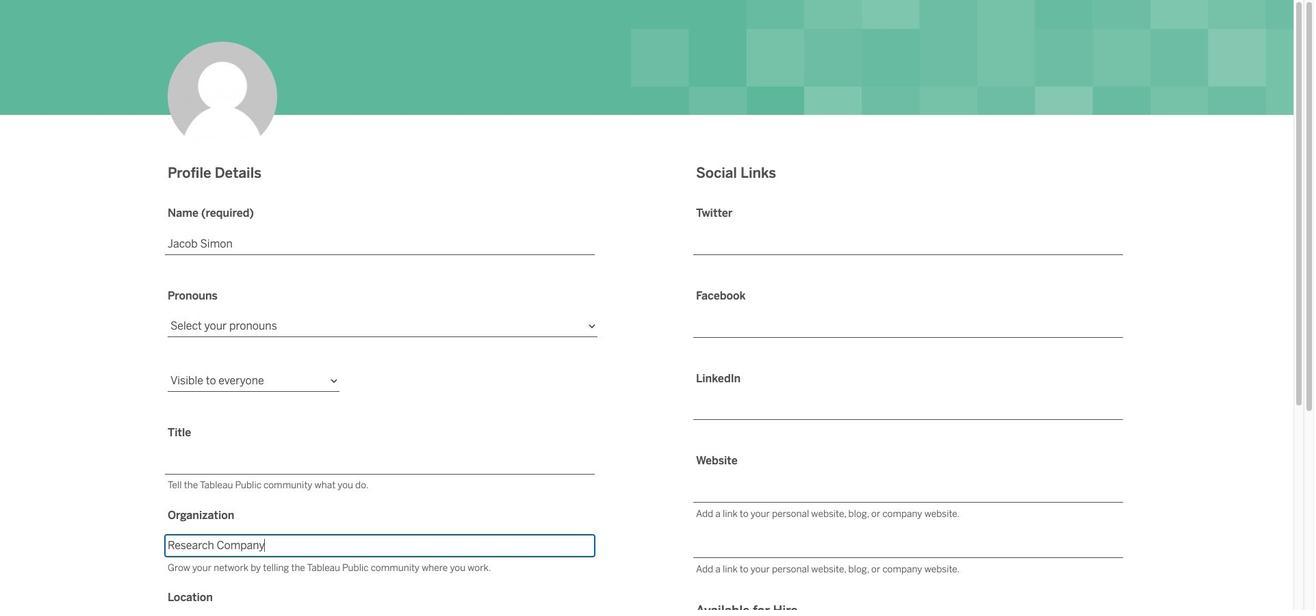 Task type: describe. For each thing, give the bounding box(es) containing it.
Website field
[[694, 481, 1124, 503]]

Title field
[[165, 453, 595, 475]]

LinkedIn field
[[694, 398, 1124, 421]]

Facebook field
[[694, 316, 1124, 338]]



Task type: locate. For each thing, give the bounding box(es) containing it.
Name (required) field
[[165, 233, 595, 255]]

Twitter field
[[694, 233, 1124, 255]]

website2 field
[[694, 536, 1124, 559]]

Organization field
[[165, 535, 595, 558]]

go to search image
[[1239, 34, 1288, 51]]

avatar image
[[168, 42, 277, 152], [173, 133, 282, 243]]

dialog
[[0, 0, 1305, 611]]



Task type: vqa. For each thing, say whether or not it's contained in the screenshot.
'Go To Search' 'image'
yes



